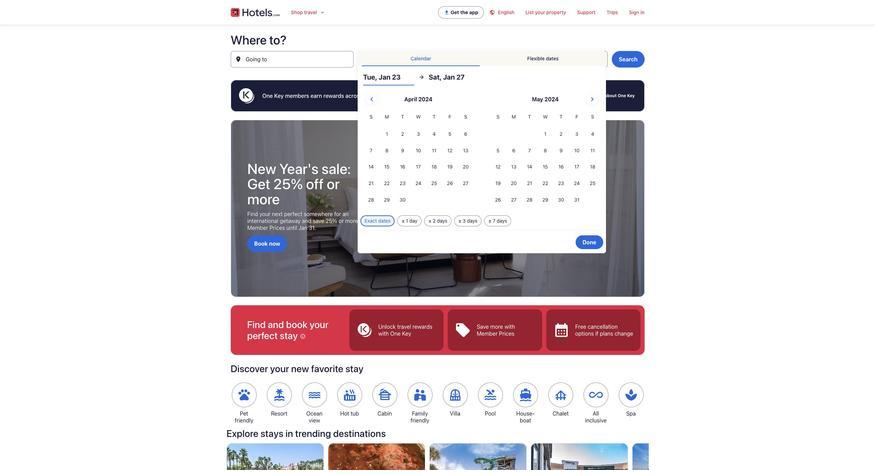 Task type: describe. For each thing, give the bounding box(es) containing it.
hotels.com,
[[387, 93, 418, 99]]

crawfish etouffe is delicious at acme in metairie. image
[[328, 444, 425, 471]]

1 vertical spatial or
[[339, 218, 344, 224]]

list
[[526, 9, 534, 15]]

2024 for may 2024
[[545, 96, 559, 103]]

2 horizontal spatial and
[[420, 93, 429, 99]]

1 horizontal spatial 25%
[[326, 218, 337, 224]]

1 for april
[[386, 131, 388, 137]]

with inside save more with member prices
[[505, 324, 515, 330]]

learn
[[592, 93, 604, 98]]

6 for "6" 'button' to the left
[[465, 131, 468, 137]]

resort button
[[266, 383, 293, 418]]

free cancellation options if plans change
[[575, 324, 633, 337]]

search
[[619, 56, 638, 62]]

chalet
[[553, 411, 569, 417]]

1 horizontal spatial 27 button
[[506, 192, 522, 208]]

april 2024 element
[[363, 113, 474, 209]]

0 vertical spatial more
[[247, 191, 280, 208]]

shop travel
[[291, 9, 317, 15]]

1 10 button from the left
[[411, 143, 427, 159]]

1 vertical spatial stay
[[346, 364, 364, 375]]

27 inside may 2024 element
[[511, 197, 517, 203]]

25 inside 'april 2024' element
[[432, 181, 437, 186]]

f for april 2024
[[449, 114, 452, 120]]

get inside new year's sale: get 25% off or more find your next perfect somewhere for an international getaway and save 25% or more with member prices until jan 31.
[[247, 175, 270, 193]]

with inside new year's sale: get 25% off or more find your next perfect somewhere for an international getaway and save 25% or more with member prices until jan 31.
[[360, 218, 370, 224]]

dates for flexible dates
[[546, 56, 559, 61]]

1 vertical spatial 6 button
[[506, 143, 522, 159]]

5 inside 'april 2024' element
[[449, 131, 452, 137]]

1 15 button from the left
[[379, 159, 395, 175]]

1 horizontal spatial 19 button
[[491, 176, 506, 192]]

one key members earn rewards across expedia, hotels.com, and vrbo
[[262, 93, 443, 99]]

11 for second "11" button from the right
[[432, 148, 437, 153]]

ocean view button
[[301, 383, 328, 425]]

travel for shop
[[304, 9, 317, 15]]

2 9 button from the left
[[554, 143, 569, 159]]

get the app
[[451, 9, 479, 15]]

jan inside sat, jan 27 button
[[443, 73, 455, 81]]

1 vertical spatial 26 button
[[491, 192, 506, 208]]

14 for 1st 14 button
[[369, 164, 374, 170]]

19 for 19 button to the left
[[448, 164, 453, 170]]

house­ boat button
[[512, 383, 539, 425]]

rewards inside unlock travel rewards with one key
[[413, 324, 433, 330]]

all
[[593, 411, 599, 417]]

next
[[272, 211, 283, 218]]

family friendly button
[[407, 383, 434, 425]]

4 button for may 2024
[[585, 126, 601, 142]]

0 horizontal spatial 19 button
[[442, 159, 458, 175]]

0 horizontal spatial 6 button
[[458, 126, 474, 142]]

perfect inside find and book your perfect stay
[[247, 330, 278, 342]]

trailing image
[[320, 10, 325, 15]]

21 inside 'april 2024' element
[[369, 181, 374, 186]]

chalet button
[[548, 383, 575, 418]]

16 button inside 'april 2024' element
[[395, 159, 411, 175]]

learn about one key
[[592, 93, 635, 98]]

3 s from the left
[[497, 114, 500, 120]]

somewhere
[[304, 211, 333, 218]]

13 inside may 2024 element
[[512, 164, 517, 170]]

26 inside may 2024 element
[[495, 197, 501, 203]]

2024 for april 2024
[[419, 96, 433, 103]]

where
[[231, 32, 267, 47]]

sign in
[[629, 9, 645, 15]]

3 for may 2024
[[576, 131, 579, 137]]

tue, jan 23 button
[[363, 69, 415, 86]]

2 25 button from the left
[[585, 176, 601, 192]]

tub
[[351, 411, 359, 417]]

29 for 29 'button' inside may 2024 element
[[543, 197, 549, 203]]

10 for 1st 10 button from the right
[[575, 148, 580, 153]]

1 7 button from the left
[[363, 143, 379, 159]]

1 28 button from the left
[[363, 192, 379, 208]]

7 inside may 2024 element
[[529, 148, 531, 153]]

tue, jan 23
[[363, 73, 401, 81]]

w for may
[[543, 114, 548, 120]]

explore
[[227, 428, 259, 440]]

13 button inside may 2024 element
[[506, 159, 522, 175]]

favorite
[[311, 364, 344, 375]]

done button
[[576, 236, 604, 250]]

destinations
[[333, 428, 386, 440]]

boat
[[520, 411, 535, 424]]

sale:
[[322, 160, 351, 177]]

1 9 button from the left
[[395, 143, 411, 159]]

download the app button image
[[444, 10, 450, 15]]

1 horizontal spatial 12 button
[[491, 159, 506, 175]]

your inside new year's sale: get 25% off or more find your next perfect somewhere for an international getaway and save 25% or more with member prices until jan 31.
[[259, 211, 271, 218]]

± 2 days
[[429, 218, 448, 224]]

4 t from the left
[[560, 114, 563, 120]]

13 inside 'april 2024' element
[[463, 148, 469, 153]]

1 horizontal spatial 2
[[433, 218, 436, 224]]

discover your new favorite stay
[[231, 364, 364, 375]]

2 horizontal spatial one
[[618, 93, 627, 98]]

± for ± 3 days
[[459, 218, 462, 224]]

17 for second 17 button from right
[[416, 164, 421, 170]]

pool button
[[477, 383, 504, 418]]

spa button
[[618, 383, 645, 418]]

2 28 button from the left
[[522, 192, 538, 208]]

jan inside new year's sale: get 25% off or more find your next perfect somewhere for an international getaway and save 25% or more with member prices until jan 31.
[[299, 225, 307, 231]]

cancellation
[[588, 324, 618, 330]]

shop travel button
[[286, 6, 331, 19]]

hot tub
[[340, 411, 359, 417]]

may 2024
[[532, 96, 559, 103]]

2 14 button from the left
[[522, 159, 538, 175]]

1 horizontal spatial 7
[[493, 218, 496, 224]]

previous month image
[[368, 95, 376, 104]]

members
[[285, 93, 309, 99]]

list your property
[[526, 9, 567, 15]]

flexible
[[528, 56, 545, 61]]

year's
[[279, 160, 319, 177]]

view
[[309, 418, 320, 424]]

sign in button
[[624, 6, 650, 19]]

1 button for april
[[379, 126, 395, 142]]

31
[[575, 197, 580, 203]]

1 18 button from the left
[[427, 159, 442, 175]]

dates for exact dates
[[378, 218, 391, 224]]

travel for unlock
[[397, 324, 411, 330]]

may 2024 element
[[491, 113, 601, 209]]

1 horizontal spatial 3
[[463, 218, 466, 224]]

1 t from the left
[[401, 114, 404, 120]]

± for ± 1 day
[[402, 218, 405, 224]]

4 button for april 2024
[[427, 126, 442, 142]]

2 for april 2024
[[401, 131, 404, 137]]

1 25 button from the left
[[427, 176, 442, 192]]

16 for 16 button inside 'april 2024' element
[[400, 164, 406, 170]]

1 30 button from the left
[[395, 192, 411, 208]]

spa
[[627, 411, 636, 417]]

0 horizontal spatial 27 button
[[458, 176, 474, 192]]

member inside new year's sale: get 25% off or more find your next perfect somewhere for an international getaway and save 25% or more with member prices until jan 31.
[[247, 225, 268, 231]]

app
[[470, 9, 479, 15]]

and inside find and book your perfect stay
[[268, 319, 284, 331]]

find inside new year's sale: get 25% off or more find your next perfect somewhere for an international getaway and save 25% or more with member prices until jan 31.
[[247, 211, 258, 218]]

0 horizontal spatial one
[[262, 93, 273, 99]]

villa button
[[442, 383, 469, 418]]

± 1 day
[[402, 218, 418, 224]]

31.
[[309, 225, 316, 231]]

pet
[[240, 411, 248, 417]]

hot
[[340, 411, 349, 417]]

14 for 2nd 14 button from the left
[[527, 164, 533, 170]]

prices inside new year's sale: get 25% off or more find your next perfect somewhere for an international getaway and save 25% or more with member prices until jan 31.
[[270, 225, 285, 231]]

3 button for april 2024
[[411, 126, 427, 142]]

trips link
[[602, 6, 624, 19]]

1 24 from the left
[[416, 181, 422, 186]]

day
[[410, 218, 418, 224]]

0 vertical spatial 26 button
[[442, 176, 458, 192]]

explore stays in trending destinations
[[227, 428, 386, 440]]

now
[[269, 241, 280, 247]]

pet friendly button
[[231, 383, 258, 425]]

discover
[[231, 364, 268, 375]]

27 inside 'april 2024' element
[[463, 181, 469, 186]]

villa
[[450, 411, 461, 417]]

26 inside 'april 2024' element
[[447, 181, 453, 186]]

1 horizontal spatial 20
[[511, 181, 517, 186]]

ocean
[[306, 411, 323, 417]]

inside a bright image
[[231, 120, 645, 298]]

0 vertical spatial 5 button
[[442, 126, 458, 142]]

m for april 2024
[[385, 114, 389, 120]]

0 vertical spatial 20 button
[[458, 159, 474, 175]]

2 11 button from the left
[[585, 143, 601, 159]]

new year's sale: get 25% off or more find your next perfect somewhere for an international getaway and save 25% or more with member prices until jan 31.
[[247, 160, 370, 231]]

2 30 button from the left
[[554, 192, 569, 208]]

new
[[291, 364, 309, 375]]

21 inside may 2024 element
[[527, 181, 532, 186]]

unlock
[[378, 324, 396, 330]]

0 vertical spatial or
[[327, 175, 340, 193]]

8 inside may 2024 element
[[544, 148, 547, 153]]

your left new
[[270, 364, 289, 375]]

flexible dates
[[528, 56, 559, 61]]

until
[[286, 225, 297, 231]]

prices inside save more with member prices
[[499, 331, 515, 337]]

find and book your perfect stay
[[247, 319, 329, 342]]

1 22 button from the left
[[379, 176, 395, 192]]

0 vertical spatial 25%
[[273, 175, 303, 193]]

0 vertical spatial get
[[451, 9, 459, 15]]

3 for april 2024
[[417, 131, 420, 137]]

sign
[[629, 9, 640, 15]]

stay inside find and book your perfect stay
[[280, 330, 298, 342]]

all inclusive
[[585, 411, 607, 424]]

0 vertical spatial 12 button
[[442, 143, 458, 159]]

30 inside may 2024 element
[[559, 197, 564, 203]]

save
[[477, 324, 489, 330]]

jan right -
[[395, 59, 404, 65]]

book
[[286, 319, 308, 331]]

the
[[461, 9, 468, 15]]

0 horizontal spatial 20
[[463, 164, 469, 170]]

9 inside 'april 2024' element
[[401, 148, 404, 153]]

new year's sale: get 25% off or more main content
[[0, 25, 876, 471]]

1 24 button from the left
[[411, 176, 427, 192]]

options
[[575, 331, 594, 337]]

2 22 button from the left
[[538, 176, 554, 192]]

2 button for may 2024
[[554, 126, 569, 142]]

days for ± 3 days
[[467, 218, 478, 224]]

1 vertical spatial more
[[345, 218, 358, 224]]

2 15 button from the left
[[538, 159, 554, 175]]

friendly for pet
[[235, 418, 254, 424]]

flexible dates link
[[484, 51, 602, 66]]

1 horizontal spatial 1
[[406, 218, 408, 224]]

17 for second 17 button from the left
[[575, 164, 580, 170]]

2 horizontal spatial key
[[628, 93, 635, 98]]

property
[[547, 9, 567, 15]]

next month image
[[588, 95, 597, 104]]

support
[[578, 9, 596, 15]]

1 button for may
[[538, 126, 554, 142]]

0 horizontal spatial rewards
[[324, 93, 344, 99]]

april 2024
[[405, 96, 433, 103]]

ocean view
[[306, 411, 323, 424]]

2 t from the left
[[433, 114, 436, 120]]

sat,
[[429, 73, 442, 81]]

pool
[[485, 411, 496, 417]]

tue,
[[363, 73, 377, 81]]

2 16 button from the left
[[554, 159, 569, 175]]

23 inside 'april 2024' element
[[400, 181, 406, 186]]



Task type: vqa. For each thing, say whether or not it's contained in the screenshot.


Task type: locate. For each thing, give the bounding box(es) containing it.
23
[[384, 59, 390, 65], [392, 73, 401, 81], [400, 181, 406, 186], [559, 181, 564, 186]]

days left ± 3 days
[[437, 218, 448, 224]]

w inside 'april 2024' element
[[416, 114, 421, 120]]

jan right sat,
[[443, 73, 455, 81]]

or right off
[[327, 175, 340, 193]]

1 21 from the left
[[369, 181, 374, 186]]

16 inside 'april 2024' element
[[400, 164, 406, 170]]

in inside new year's sale: get 25% off or more "main content"
[[286, 428, 293, 440]]

0 horizontal spatial get
[[247, 175, 270, 193]]

2 2024 from the left
[[545, 96, 559, 103]]

0 horizontal spatial 18
[[432, 164, 437, 170]]

0 horizontal spatial days
[[437, 218, 448, 224]]

0 horizontal spatial 26
[[447, 181, 453, 186]]

1 25 from the left
[[432, 181, 437, 186]]

vrbo
[[431, 93, 443, 99]]

days right ± 3 days
[[497, 218, 507, 224]]

1 4 button from the left
[[427, 126, 442, 142]]

1 16 from the left
[[400, 164, 406, 170]]

2 8 button from the left
[[538, 143, 554, 159]]

1 horizontal spatial member
[[477, 331, 498, 337]]

0 horizontal spatial 19
[[448, 164, 453, 170]]

one left members
[[262, 93, 273, 99]]

22 inside may 2024 element
[[543, 181, 549, 186]]

16 inside may 2024 element
[[559, 164, 564, 170]]

29 button up exact dates
[[379, 192, 395, 208]]

cabin button
[[372, 383, 398, 418]]

30 button up '± 1 day'
[[395, 192, 411, 208]]

4 button
[[427, 126, 442, 142], [585, 126, 601, 142]]

10 inside may 2024 element
[[575, 148, 580, 153]]

1 2 button from the left
[[395, 126, 411, 142]]

2 button for april 2024
[[395, 126, 411, 142]]

1 vertical spatial 5
[[497, 148, 500, 153]]

17 inside may 2024 element
[[575, 164, 580, 170]]

1 days from the left
[[437, 218, 448, 224]]

1 17 from the left
[[416, 164, 421, 170]]

15 inside 'april 2024' element
[[385, 164, 390, 170]]

1 w from the left
[[416, 114, 421, 120]]

0 horizontal spatial key
[[274, 93, 284, 99]]

2 f from the left
[[576, 114, 579, 120]]

all inclusive button
[[583, 383, 610, 425]]

0 horizontal spatial travel
[[304, 9, 317, 15]]

w inside may 2024 element
[[543, 114, 548, 120]]

0 vertical spatial stay
[[280, 330, 298, 342]]

8 inside 'april 2024' element
[[386, 148, 389, 153]]

19 inside 'april 2024' element
[[448, 164, 453, 170]]

0 vertical spatial 19 button
[[442, 159, 458, 175]]

6 inside may 2024 element
[[513, 148, 516, 153]]

1 horizontal spatial and
[[302, 218, 311, 224]]

4 s from the left
[[592, 114, 595, 120]]

travel left trailing image
[[304, 9, 317, 15]]

2 vertical spatial and
[[268, 319, 284, 331]]

days left ± 7 days
[[467, 218, 478, 224]]

1 11 button from the left
[[427, 143, 442, 159]]

2 25 from the left
[[590, 181, 596, 186]]

dates right exact
[[378, 218, 391, 224]]

1 horizontal spatial 14 button
[[522, 159, 538, 175]]

unlock travel rewards with one key
[[378, 324, 433, 337]]

1 horizontal spatial 26
[[495, 197, 501, 203]]

find
[[247, 211, 258, 218], [247, 319, 266, 331]]

days for ± 2 days
[[437, 218, 448, 224]]

10 for second 10 button from right
[[416, 148, 421, 153]]

2 s from the left
[[465, 114, 468, 120]]

1 horizontal spatial 10
[[575, 148, 580, 153]]

f
[[449, 114, 452, 120], [576, 114, 579, 120]]

2 horizontal spatial more
[[490, 324, 503, 330]]

travel right unlock
[[397, 324, 411, 330]]

friendly down 'pet'
[[235, 418, 254, 424]]

travel inside unlock travel rewards with one key
[[397, 324, 411, 330]]

27 button
[[458, 176, 474, 192], [506, 192, 522, 208]]

2 14 from the left
[[527, 164, 533, 170]]

17 button
[[411, 159, 427, 175], [569, 159, 585, 175]]

1 14 from the left
[[369, 164, 374, 170]]

1 28 from the left
[[368, 197, 374, 203]]

4 ± from the left
[[489, 218, 492, 224]]

30 up '± 1 day'
[[400, 197, 406, 203]]

1 friendly from the left
[[235, 418, 254, 424]]

stays
[[261, 428, 284, 440]]

1 inside may 2024 element
[[545, 131, 547, 137]]

3 ± from the left
[[459, 218, 462, 224]]

25%
[[273, 175, 303, 193], [326, 218, 337, 224]]

18 inside may 2024 element
[[590, 164, 596, 170]]

0 horizontal spatial dates
[[378, 218, 391, 224]]

25
[[432, 181, 437, 186], [590, 181, 596, 186]]

0 vertical spatial prices
[[270, 225, 285, 231]]

2 w from the left
[[543, 114, 548, 120]]

30 inside 'april 2024' element
[[400, 197, 406, 203]]

1 find from the top
[[247, 211, 258, 218]]

0 horizontal spatial 25%
[[273, 175, 303, 193]]

friendly down family
[[411, 418, 430, 424]]

29 left 31
[[543, 197, 549, 203]]

tab list inside new year's sale: get 25% off or more "main content"
[[358, 51, 606, 66]]

1 vertical spatial 20 button
[[506, 176, 522, 192]]

0 horizontal spatial 12
[[448, 148, 453, 153]]

travel
[[304, 9, 317, 15], [397, 324, 411, 330]]

tab list
[[358, 51, 606, 66]]

0 horizontal spatial 14
[[369, 164, 374, 170]]

1 4 from the left
[[433, 131, 436, 137]]

6 inside 'april 2024' element
[[465, 131, 468, 137]]

more
[[247, 191, 280, 208], [345, 218, 358, 224], [490, 324, 503, 330]]

11
[[432, 148, 437, 153], [591, 148, 595, 153]]

1 horizontal spatial 2 button
[[554, 126, 569, 142]]

± right ± 3 days
[[489, 218, 492, 224]]

0 horizontal spatial 28 button
[[363, 192, 379, 208]]

0 horizontal spatial 10
[[416, 148, 421, 153]]

0 vertical spatial find
[[247, 211, 258, 218]]

1 horizontal spatial 4
[[592, 131, 595, 137]]

member down save at the right bottom of the page
[[477, 331, 498, 337]]

16 button
[[395, 159, 411, 175], [554, 159, 569, 175]]

10 button
[[411, 143, 427, 159], [569, 143, 585, 159]]

17 inside 'april 2024' element
[[416, 164, 421, 170]]

prices
[[270, 225, 285, 231], [499, 331, 515, 337]]

2 1 button from the left
[[538, 126, 554, 142]]

1 horizontal spatial travel
[[397, 324, 411, 330]]

search button
[[612, 51, 645, 68]]

1 horizontal spatial 21 button
[[522, 176, 538, 192]]

0 horizontal spatial 1 button
[[379, 126, 395, 142]]

1 horizontal spatial more
[[345, 218, 358, 224]]

2 horizontal spatial 3
[[576, 131, 579, 137]]

2 out of 3 element
[[448, 310, 542, 351]]

0 horizontal spatial 25 button
[[427, 176, 442, 192]]

trending
[[295, 428, 331, 440]]

application inside new year's sale: get 25% off or more "main content"
[[363, 91, 601, 209]]

find inside find and book your perfect stay
[[247, 319, 266, 331]]

22 inside 'april 2024' element
[[384, 181, 390, 186]]

earn
[[311, 93, 322, 99]]

29 button left 31
[[538, 192, 554, 208]]

30 button
[[395, 192, 411, 208], [554, 192, 569, 208]]

1 30 from the left
[[400, 197, 406, 203]]

2 days from the left
[[467, 218, 478, 224]]

an
[[343, 211, 349, 218]]

0 horizontal spatial 6
[[465, 131, 468, 137]]

1 horizontal spatial 28 button
[[522, 192, 538, 208]]

jan inside tue, jan 23 button
[[379, 73, 391, 81]]

28 inside may 2024 element
[[527, 197, 533, 203]]

0 vertical spatial 20
[[463, 164, 469, 170]]

0 horizontal spatial 26 button
[[442, 176, 458, 192]]

13 button inside 'april 2024' element
[[458, 143, 474, 159]]

0 vertical spatial 6
[[465, 131, 468, 137]]

23 inside may 2024 element
[[559, 181, 564, 186]]

2 15 from the left
[[543, 164, 548, 170]]

8 button
[[379, 143, 395, 159], [538, 143, 554, 159]]

0 vertical spatial dates
[[546, 56, 559, 61]]

1 horizontal spatial 30 button
[[554, 192, 569, 208]]

f inside may 2024 element
[[576, 114, 579, 120]]

2 horizontal spatial days
[[497, 218, 507, 224]]

travel inside dropdown button
[[304, 9, 317, 15]]

0 horizontal spatial 18 button
[[427, 159, 442, 175]]

25% down for
[[326, 218, 337, 224]]

2 3 button from the left
[[569, 126, 585, 142]]

1 vertical spatial 6
[[513, 148, 516, 153]]

2 29 button from the left
[[538, 192, 554, 208]]

2 find from the top
[[247, 319, 266, 331]]

1 1 button from the left
[[379, 126, 395, 142]]

2 4 button from the left
[[585, 126, 601, 142]]

3 button
[[411, 126, 427, 142], [569, 126, 585, 142]]

1 vertical spatial 27 button
[[506, 192, 522, 208]]

3 t from the left
[[528, 114, 531, 120]]

21
[[369, 181, 374, 186], [527, 181, 532, 186]]

6 for the bottommost "6" 'button'
[[513, 148, 516, 153]]

26 button
[[442, 176, 458, 192], [491, 192, 506, 208]]

stay right the favorite on the bottom of the page
[[346, 364, 364, 375]]

31 button
[[569, 192, 585, 208]]

application
[[363, 91, 601, 209]]

2 4 from the left
[[592, 131, 595, 137]]

0 horizontal spatial 7 button
[[363, 143, 379, 159]]

learn about one key link
[[591, 90, 637, 101]]

about
[[605, 93, 617, 98]]

your
[[535, 9, 546, 15], [259, 211, 271, 218], [310, 319, 329, 331], [270, 364, 289, 375]]

0 horizontal spatial m
[[385, 114, 389, 120]]

0 horizontal spatial member
[[247, 225, 268, 231]]

book now
[[254, 241, 280, 247]]

3 button for may 2024
[[569, 126, 585, 142]]

sat, jan 27
[[429, 73, 465, 81]]

pet friendly
[[235, 411, 254, 424]]

28 for 1st 28 button from right
[[527, 197, 533, 203]]

30 left 31
[[559, 197, 564, 203]]

2 28 from the left
[[527, 197, 533, 203]]

15 inside may 2024 element
[[543, 164, 548, 170]]

0 horizontal spatial 29 button
[[379, 192, 395, 208]]

book now link
[[247, 236, 287, 252]]

14 inside 'april 2024' element
[[369, 164, 374, 170]]

2 21 button from the left
[[522, 176, 538, 192]]

jan right tue,
[[379, 73, 391, 81]]

9 inside may 2024 element
[[560, 148, 563, 153]]

jan left 31.
[[299, 225, 307, 231]]

more right save at the right bottom of the page
[[490, 324, 503, 330]]

29 button inside may 2024 element
[[538, 192, 554, 208]]

1 vertical spatial 12 button
[[491, 159, 506, 175]]

0 horizontal spatial 23 button
[[395, 176, 411, 192]]

member inside save more with member prices
[[477, 331, 498, 337]]

small image
[[490, 10, 498, 15]]

jan left -
[[373, 59, 382, 65]]

1 m from the left
[[385, 114, 389, 120]]

18 button
[[427, 159, 442, 175], [585, 159, 601, 175]]

1 18 from the left
[[432, 164, 437, 170]]

2 m from the left
[[512, 114, 516, 120]]

2 23 button from the left
[[554, 176, 569, 192]]

and
[[420, 93, 429, 99], [302, 218, 311, 224], [268, 319, 284, 331]]

done
[[583, 240, 597, 246]]

or down for
[[339, 218, 344, 224]]

1 out of 3 element
[[349, 310, 444, 351]]

house­ boat
[[517, 411, 535, 424]]

0 vertical spatial 26
[[447, 181, 453, 186]]

member down international
[[247, 225, 268, 231]]

± 3 days
[[459, 218, 478, 224]]

change
[[615, 331, 633, 337]]

19 inside may 2024 element
[[496, 181, 501, 186]]

friendly for family
[[411, 418, 430, 424]]

11 inside 'april 2024' element
[[432, 148, 437, 153]]

2 18 button from the left
[[585, 159, 601, 175]]

1 horizontal spatial one
[[390, 331, 401, 337]]

0 horizontal spatial stay
[[280, 330, 298, 342]]

2 18 from the left
[[590, 164, 596, 170]]

your inside find and book your perfect stay
[[310, 319, 329, 331]]

12
[[448, 148, 453, 153], [496, 164, 501, 170]]

3
[[417, 131, 420, 137], [576, 131, 579, 137], [463, 218, 466, 224]]

1 23 button from the left
[[395, 176, 411, 192]]

for
[[334, 211, 341, 218]]

1 14 button from the left
[[363, 159, 379, 175]]

± right ± 2 days on the top
[[459, 218, 462, 224]]

2 10 from the left
[[575, 148, 580, 153]]

4 for april 2024
[[433, 131, 436, 137]]

in right stays
[[286, 428, 293, 440]]

0 horizontal spatial 17 button
[[411, 159, 427, 175]]

0 horizontal spatial 11
[[432, 148, 437, 153]]

± left the day
[[402, 218, 405, 224]]

your right list
[[535, 9, 546, 15]]

1 f from the left
[[449, 114, 452, 120]]

2 21 from the left
[[527, 181, 532, 186]]

m inside 'april 2024' element
[[385, 114, 389, 120]]

28 for 2nd 28 button from the right
[[368, 197, 374, 203]]

19 for rightmost 19 button
[[496, 181, 501, 186]]

0 horizontal spatial 11 button
[[427, 143, 442, 159]]

across
[[346, 93, 363, 99]]

0 horizontal spatial 16
[[400, 164, 406, 170]]

1 horizontal spatial 13 button
[[506, 159, 522, 175]]

0 vertical spatial with
[[360, 218, 370, 224]]

w for april
[[416, 114, 421, 120]]

1 8 from the left
[[386, 148, 389, 153]]

16 for first 16 button from the right
[[559, 164, 564, 170]]

2 11 from the left
[[591, 148, 595, 153]]

2 16 from the left
[[559, 164, 564, 170]]

trips
[[607, 9, 618, 15]]

1 horizontal spatial 17 button
[[569, 159, 585, 175]]

12 inside may 2024 element
[[496, 164, 501, 170]]

1 horizontal spatial 28
[[527, 197, 533, 203]]

with inside unlock travel rewards with one key
[[378, 331, 389, 337]]

2 2 button from the left
[[554, 126, 569, 142]]

12 inside 'april 2024' element
[[448, 148, 453, 153]]

1 for may
[[545, 131, 547, 137]]

f for may 2024
[[576, 114, 579, 120]]

hotels logo image
[[231, 7, 280, 18]]

2024 right april
[[419, 96, 433, 103]]

where to?
[[231, 32, 287, 47]]

1 horizontal spatial 17
[[575, 164, 580, 170]]

perfect inside new year's sale: get 25% off or more find your next perfect somewhere for an international getaway and save 25% or more with member prices until jan 31.
[[284, 211, 302, 218]]

2 ± from the left
[[429, 218, 432, 224]]

1 horizontal spatial 24
[[574, 181, 580, 186]]

2 30 from the left
[[559, 197, 564, 203]]

20 button
[[458, 159, 474, 175], [506, 176, 522, 192]]

3 inside may 2024 element
[[576, 131, 579, 137]]

28 inside 'april 2024' element
[[368, 197, 374, 203]]

one right about
[[618, 93, 627, 98]]

1 17 button from the left
[[411, 159, 427, 175]]

1 ± from the left
[[402, 218, 405, 224]]

± for ± 2 days
[[429, 218, 432, 224]]

and inside new year's sale: get 25% off or more find your next perfect somewhere for an international getaway and save 25% or more with member prices until jan 31.
[[302, 218, 311, 224]]

1 horizontal spatial 19
[[496, 181, 501, 186]]

4 for may 2024
[[592, 131, 595, 137]]

days for ± 7 days
[[497, 218, 507, 224]]

if
[[596, 331, 599, 337]]

5 inside may 2024 element
[[497, 148, 500, 153]]

and up 31.
[[302, 218, 311, 224]]

29 button inside 'april 2024' element
[[379, 192, 395, 208]]

more up next
[[247, 191, 280, 208]]

1 inside 'april 2024' element
[[386, 131, 388, 137]]

1 vertical spatial dates
[[378, 218, 391, 224]]

7 inside 'april 2024' element
[[370, 148, 373, 153]]

± for ± 7 days
[[489, 218, 492, 224]]

1 8 button from the left
[[379, 143, 395, 159]]

1 horizontal spatial 13
[[512, 164, 517, 170]]

1 horizontal spatial 11 button
[[585, 143, 601, 159]]

1 29 button from the left
[[379, 192, 395, 208]]

0 horizontal spatial with
[[360, 218, 370, 224]]

11 inside may 2024 element
[[591, 148, 595, 153]]

w down 'april 2024'
[[416, 114, 421, 120]]

2 17 from the left
[[575, 164, 580, 170]]

m for may 2024
[[512, 114, 516, 120]]

10
[[416, 148, 421, 153], [575, 148, 580, 153]]

22
[[384, 181, 390, 186], [543, 181, 549, 186]]

8 button inside 'april 2024' element
[[379, 143, 395, 159]]

may
[[532, 96, 544, 103]]

5 button
[[442, 126, 458, 142], [491, 143, 506, 159]]

in right sign
[[641, 9, 645, 15]]

book
[[254, 241, 268, 247]]

1 horizontal spatial 16 button
[[554, 159, 569, 175]]

3 inside 'april 2024' element
[[417, 131, 420, 137]]

29
[[384, 197, 390, 203], [543, 197, 549, 203]]

8 button inside may 2024 element
[[538, 143, 554, 159]]

xsmall image
[[300, 334, 306, 340]]

2 for may 2024
[[560, 131, 563, 137]]

1 horizontal spatial friendly
[[411, 418, 430, 424]]

25% left off
[[273, 175, 303, 193]]

1 horizontal spatial days
[[467, 218, 478, 224]]

14 inside may 2024 element
[[527, 164, 533, 170]]

1 horizontal spatial 15
[[543, 164, 548, 170]]

1 horizontal spatial 3 button
[[569, 126, 585, 142]]

29 inside 'april 2024' element
[[384, 197, 390, 203]]

1 22 from the left
[[384, 181, 390, 186]]

1 16 button from the left
[[395, 159, 411, 175]]

and left book
[[268, 319, 284, 331]]

0 horizontal spatial 24
[[416, 181, 422, 186]]

tab list containing calendar
[[358, 51, 606, 66]]

1 horizontal spatial 2024
[[545, 96, 559, 103]]

1 s from the left
[[370, 114, 373, 120]]

0 horizontal spatial 13
[[463, 148, 469, 153]]

1 29 from the left
[[384, 197, 390, 203]]

stay left xsmall icon
[[280, 330, 298, 342]]

0 horizontal spatial 24 button
[[411, 176, 427, 192]]

1 vertical spatial rewards
[[413, 324, 433, 330]]

11 button
[[427, 143, 442, 159], [585, 143, 601, 159]]

2 24 from the left
[[574, 181, 580, 186]]

20
[[463, 164, 469, 170], [511, 181, 517, 186]]

11 for second "11" button from the left
[[591, 148, 595, 153]]

2 9 from the left
[[560, 148, 563, 153]]

family
[[412, 411, 428, 417]]

english
[[498, 9, 515, 15]]

1 vertical spatial 19
[[496, 181, 501, 186]]

0 vertical spatial and
[[420, 93, 429, 99]]

april
[[405, 96, 417, 103]]

more down the an at left
[[345, 218, 358, 224]]

get
[[451, 9, 459, 15], [247, 175, 270, 193]]

sat, jan 27 button
[[429, 69, 480, 86]]

28
[[368, 197, 374, 203], [527, 197, 533, 203]]

1 vertical spatial 13
[[512, 164, 517, 170]]

key inside unlock travel rewards with one key
[[402, 331, 411, 337]]

1 horizontal spatial 26 button
[[491, 192, 506, 208]]

2 24 button from the left
[[569, 176, 585, 192]]

your inside list your property 'link'
[[535, 9, 546, 15]]

calendar link
[[362, 51, 480, 66]]

30 button left 31
[[554, 192, 569, 208]]

1 vertical spatial 26
[[495, 197, 501, 203]]

your up international
[[259, 211, 271, 218]]

2 17 button from the left
[[569, 159, 585, 175]]

1 horizontal spatial 15 button
[[538, 159, 554, 175]]

10 inside 'april 2024' element
[[416, 148, 421, 153]]

2 friendly from the left
[[411, 418, 430, 424]]

1 horizontal spatial 25
[[590, 181, 596, 186]]

± right the day
[[429, 218, 432, 224]]

2024 right 'may'
[[545, 96, 559, 103]]

1 3 button from the left
[[411, 126, 427, 142]]

2 10 button from the left
[[569, 143, 585, 159]]

7
[[370, 148, 373, 153], [529, 148, 531, 153], [493, 218, 496, 224]]

directional image
[[419, 74, 425, 80]]

1 vertical spatial with
[[505, 324, 515, 330]]

dates right flexible
[[546, 56, 559, 61]]

1 horizontal spatial 5 button
[[491, 143, 506, 159]]

one inside unlock travel rewards with one key
[[390, 331, 401, 337]]

1 horizontal spatial 8 button
[[538, 143, 554, 159]]

3 days from the left
[[497, 218, 507, 224]]

save
[[313, 218, 324, 224]]

in inside dropdown button
[[641, 9, 645, 15]]

2 29 from the left
[[543, 197, 549, 203]]

1 vertical spatial 5 button
[[491, 143, 506, 159]]

more inside save more with member prices
[[490, 324, 503, 330]]

3 out of 3 element
[[546, 310, 641, 351]]

-
[[392, 59, 394, 65]]

your right book
[[310, 319, 329, 331]]

0 horizontal spatial in
[[286, 428, 293, 440]]

1 15 from the left
[[385, 164, 390, 170]]

2 22 from the left
[[543, 181, 549, 186]]

29 inside may 2024 element
[[543, 197, 549, 203]]

25 inside may 2024 element
[[590, 181, 596, 186]]

f inside 'april 2024' element
[[449, 114, 452, 120]]

free
[[575, 324, 587, 330]]

and left vrbo
[[420, 93, 429, 99]]

application containing april 2024
[[363, 91, 601, 209]]

29 for 29 'button' within 'april 2024' element
[[384, 197, 390, 203]]

18 inside 'april 2024' element
[[432, 164, 437, 170]]

29 up exact dates
[[384, 197, 390, 203]]

1 21 button from the left
[[363, 176, 379, 192]]

one down unlock
[[390, 331, 401, 337]]

2 7 button from the left
[[522, 143, 538, 159]]

w down "may 2024"
[[543, 114, 548, 120]]

1 11 from the left
[[432, 148, 437, 153]]

1 2024 from the left
[[419, 96, 433, 103]]



